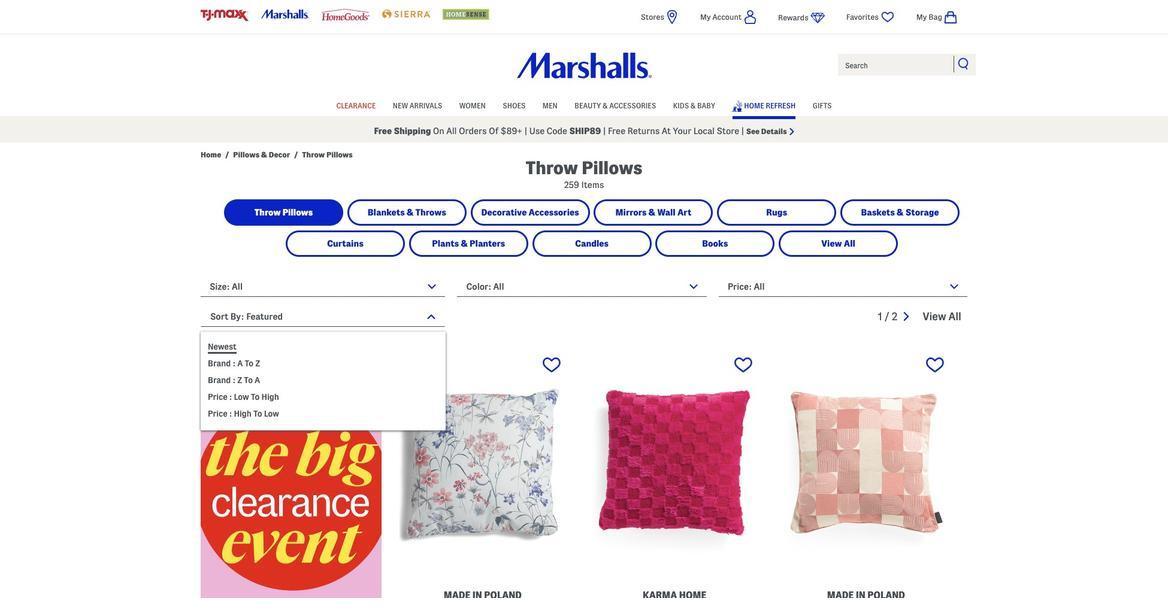 Task type: locate. For each thing, give the bounding box(es) containing it.
0 horizontal spatial free
[[374, 126, 392, 136]]

: down brand : a to z link
[[233, 376, 236, 385]]

0 horizontal spatial /
[[225, 150, 229, 159]]

banner containing free shipping
[[0, 0, 1168, 143]]

marquee containing free shipping
[[0, 119, 1168, 143]]

pillows up items
[[582, 158, 643, 178]]

all right on
[[446, 126, 457, 136]]

price down brand : z to a link
[[208, 392, 227, 402]]

brand down brand : a to z link
[[208, 376, 231, 385]]

&
[[603, 102, 608, 109], [691, 102, 696, 109], [261, 150, 267, 159], [407, 208, 414, 217], [649, 208, 656, 217], [897, 208, 904, 217], [461, 239, 468, 249]]

to
[[245, 359, 253, 368], [244, 376, 253, 385], [251, 392, 260, 402], [253, 409, 262, 419]]

stores
[[641, 13, 664, 21]]

1 horizontal spatial my
[[917, 13, 927, 21]]

& right beauty
[[603, 102, 608, 109]]

all inside marquee
[[446, 126, 457, 136]]

1 horizontal spatial high
[[261, 392, 279, 402]]

arrivals
[[410, 102, 442, 109]]

menu bar containing clearance
[[201, 95, 968, 116]]

brand for brand : z to a
[[208, 376, 231, 385]]

accessories up returns
[[609, 102, 656, 109]]

z up brand : z to a
[[255, 359, 260, 368]]

price : low to high
[[208, 392, 279, 402]]

/ right decor
[[294, 150, 298, 159]]

baby
[[697, 102, 715, 109]]

1 horizontal spatial a
[[255, 376, 260, 385]]

high
[[261, 392, 279, 402], [234, 409, 252, 419]]

1 vertical spatial a
[[255, 376, 260, 385]]

pillows inside throw pillows 259 items
[[582, 158, 643, 178]]

price
[[208, 392, 227, 402], [208, 409, 227, 419]]

| left the use
[[524, 126, 527, 136]]

1 horizontal spatial home
[[744, 102, 764, 109]]

decorative
[[481, 208, 527, 217]]

& left the wall at the top of the page
[[649, 208, 656, 217]]

made in poland $16.99 compare at              $24 element
[[392, 350, 573, 599], [776, 350, 957, 599]]

None submit
[[958, 58, 970, 70]]

sierra.com image
[[382, 10, 430, 19]]

& left storage
[[897, 208, 904, 217]]

: down price : low to high link
[[229, 409, 232, 419]]

1 vertical spatial accessories
[[529, 208, 579, 217]]

to for a
[[245, 359, 253, 368]]

: up brand : z to a
[[233, 359, 236, 368]]

tjmaxx.com image
[[201, 10, 249, 21]]

2 brand from the top
[[208, 376, 231, 385]]

newest link
[[208, 342, 237, 354]]

low up price : high to low
[[234, 392, 249, 402]]

orders
[[459, 126, 487, 136]]

pillows & decor link
[[233, 150, 290, 159]]

my for my account
[[700, 13, 711, 21]]

free
[[374, 126, 392, 136], [608, 126, 626, 136]]

at
[[662, 126, 671, 136]]

clearance
[[336, 102, 376, 109]]

1 | from the left
[[524, 126, 527, 136]]

high up price : high to low
[[261, 392, 279, 402]]

throw inside throw pillows 259 items
[[526, 158, 578, 178]]

account
[[713, 13, 742, 21]]

a up brand : z to a
[[237, 359, 243, 368]]

gifts link
[[813, 96, 832, 114]]

0 horizontal spatial throw
[[255, 208, 281, 217]]

pillows up curtains link
[[283, 208, 313, 217]]

throw for throw pillows
[[255, 208, 281, 217]]

marquee
[[0, 119, 1168, 143]]

made in poland 20x20 outdoor geo blocks pillow image
[[776, 350, 957, 576]]

my bag
[[917, 13, 942, 21]]

karma home $16.99 compare at              $25 element
[[584, 350, 765, 599]]

rewards link
[[778, 10, 825, 25]]

1 made in poland $16.99 compare at              $24 element from the left
[[392, 350, 573, 599]]

blankets
[[368, 208, 405, 217]]

pillows down clearance
[[327, 150, 353, 159]]

new arrivals link
[[393, 96, 442, 114]]

price : high to low link
[[208, 409, 279, 421]]

rewards
[[778, 13, 809, 22]]

to for low
[[251, 392, 260, 402]]

navigation containing 1 / 2
[[878, 303, 968, 331]]

1 price from the top
[[208, 392, 227, 402]]

home link
[[201, 150, 221, 159]]

& left the throws at the left
[[407, 208, 414, 217]]

women link
[[459, 96, 486, 114]]

| right 'ship89'
[[603, 126, 606, 136]]

to down price : low to high link
[[253, 409, 262, 419]]

0 horizontal spatial z
[[237, 376, 242, 385]]

1 horizontal spatial free
[[608, 126, 626, 136]]

price:
[[728, 282, 752, 292]]

a up "price : low to high"
[[255, 376, 260, 385]]

details
[[761, 127, 787, 135]]

returns
[[628, 126, 660, 136]]

1 vertical spatial high
[[234, 409, 252, 419]]

mirrors
[[616, 208, 647, 217]]

men link
[[543, 96, 558, 114]]

1 brand from the top
[[208, 359, 231, 368]]

accessories
[[609, 102, 656, 109], [529, 208, 579, 217]]

all right color:
[[493, 282, 504, 292]]

/ right home link
[[225, 150, 229, 159]]

sort
[[210, 312, 228, 322]]

1 horizontal spatial z
[[255, 359, 260, 368]]

brand : z to a
[[208, 376, 260, 385]]

to up brand : z to a
[[245, 359, 253, 368]]

home
[[744, 102, 764, 109], [201, 150, 221, 159]]

throw up 259
[[526, 158, 578, 178]]

price down price : low to high link
[[208, 409, 227, 419]]

0 horizontal spatial low
[[234, 392, 249, 402]]

& right plants
[[461, 239, 468, 249]]

sort by: list box
[[201, 331, 460, 431]]

all right view
[[844, 239, 856, 249]]

home left pillows & decor link
[[201, 150, 221, 159]]

home inside "home refresh" link
[[744, 102, 764, 109]]

1 vertical spatial brand
[[208, 376, 231, 385]]

throw for throw pillows 259 items
[[526, 158, 578, 178]]

to for z
[[244, 376, 253, 385]]

1 my from the left
[[700, 13, 711, 21]]

free left shipping
[[374, 126, 392, 136]]

books
[[702, 239, 728, 249]]

0 horizontal spatial |
[[524, 126, 527, 136]]

1 horizontal spatial |
[[603, 126, 606, 136]]

brand : a to z link
[[208, 359, 260, 371]]

women
[[459, 102, 486, 109]]

1 horizontal spatial /
[[294, 150, 298, 159]]

to up price : high to low
[[251, 392, 260, 402]]

navigation
[[878, 303, 968, 331]]

z
[[255, 359, 260, 368], [237, 376, 242, 385]]

wall
[[657, 208, 676, 217]]

throw pillows
[[255, 208, 313, 217]]

new
[[393, 102, 408, 109]]

: down brand : z to a link
[[229, 392, 232, 402]]

brand down newest link
[[208, 359, 231, 368]]

plants & planters link
[[411, 232, 526, 255]]

home up see
[[744, 102, 764, 109]]

ship89
[[569, 126, 601, 136]]

/ right 1
[[885, 311, 890, 322]]

0 vertical spatial home
[[744, 102, 764, 109]]

1 horizontal spatial accessories
[[609, 102, 656, 109]]

my left bag
[[917, 13, 927, 21]]

favorites
[[846, 13, 879, 21]]

throw down pillows & decor link
[[255, 208, 281, 217]]

: for high
[[229, 409, 232, 419]]

& for blankets & throws
[[407, 208, 414, 217]]

my left account
[[700, 13, 711, 21]]

all right price:
[[754, 282, 765, 292]]

featured
[[246, 312, 283, 322]]

baskets & storage link
[[842, 201, 958, 224]]

refresh
[[766, 102, 796, 109]]

to for high
[[253, 409, 262, 419]]

all right size:
[[232, 282, 243, 292]]

home refresh
[[744, 102, 796, 109]]

brand
[[208, 359, 231, 368], [208, 376, 231, 385]]

menu bar inside "banner"
[[201, 95, 968, 116]]

throw
[[302, 150, 325, 159], [526, 158, 578, 178], [255, 208, 281, 217]]

all
[[446, 126, 457, 136], [844, 239, 856, 249], [232, 282, 243, 292], [493, 282, 504, 292], [754, 282, 765, 292]]

stores link
[[641, 10, 679, 25]]

0 horizontal spatial made in poland $16.99 compare at              $24 element
[[392, 350, 573, 599]]

free down beauty & accessories
[[608, 126, 626, 136]]

curtains link
[[288, 232, 403, 255]]

baskets & storage
[[861, 208, 939, 217]]

0 horizontal spatial accessories
[[529, 208, 579, 217]]

banner
[[0, 0, 1168, 143]]

& inside 'link'
[[407, 208, 414, 217]]

menu bar
[[201, 95, 968, 116]]

throw right decor
[[302, 150, 325, 159]]

high down price : low to high link
[[234, 409, 252, 419]]

my account
[[700, 13, 742, 21]]

navigation inside product sorting navigation
[[878, 303, 968, 331]]

/ for home
[[225, 150, 229, 159]]

: for z
[[233, 376, 236, 385]]

1 horizontal spatial low
[[264, 409, 279, 419]]

2 horizontal spatial throw
[[526, 158, 578, 178]]

0 horizontal spatial home
[[201, 150, 221, 159]]

/ inside product pagination menu bar
[[885, 311, 890, 322]]

price for price : low to high
[[208, 392, 227, 402]]

& for baskets & storage
[[897, 208, 904, 217]]

2 my from the left
[[917, 13, 927, 21]]

accessories down 259
[[529, 208, 579, 217]]

mirrors & wall art
[[616, 208, 692, 217]]

high inside price : high to low link
[[234, 409, 252, 419]]

0 vertical spatial high
[[261, 392, 279, 402]]

1 vertical spatial price
[[208, 409, 227, 419]]

brand inside brand : a to z link
[[208, 359, 231, 368]]

to up "price : low to high"
[[244, 376, 253, 385]]

1 horizontal spatial made in poland $16.99 compare at              $24 element
[[776, 350, 957, 599]]

& right 'kids'
[[691, 102, 696, 109]]

mirrors & wall art link
[[596, 201, 711, 224]]

throws
[[416, 208, 446, 217]]

baskets
[[861, 208, 895, 217]]

0 vertical spatial accessories
[[609, 102, 656, 109]]

2 horizontal spatial /
[[885, 311, 890, 322]]

brand inside brand : z to a link
[[208, 376, 231, 385]]

low down price : low to high link
[[264, 409, 279, 419]]

z down brand : a to z link
[[237, 376, 242, 385]]

0 vertical spatial z
[[255, 359, 260, 368]]

/
[[225, 150, 229, 159], [294, 150, 298, 159], [885, 311, 890, 322]]

by:
[[230, 312, 244, 322]]

a
[[237, 359, 243, 368], [255, 376, 260, 385]]

2 price from the top
[[208, 409, 227, 419]]

none submit inside site search search box
[[958, 58, 970, 70]]

decorative accessories
[[481, 208, 579, 217]]

0 vertical spatial price
[[208, 392, 227, 402]]

view all link
[[781, 232, 896, 255]]

22x22 charlize checkered pillow image
[[584, 350, 765, 576]]

0 horizontal spatial high
[[234, 409, 252, 419]]

shoes
[[503, 102, 526, 109]]

0 horizontal spatial my
[[700, 13, 711, 21]]

1 vertical spatial home
[[201, 150, 221, 159]]

0 vertical spatial brand
[[208, 359, 231, 368]]

0 horizontal spatial a
[[237, 359, 243, 368]]

view all
[[822, 239, 856, 249]]

home refresh link
[[731, 95, 796, 116]]

& for beauty & accessories
[[603, 102, 608, 109]]

favorites link
[[846, 10, 896, 25]]



Task type: describe. For each thing, give the bounding box(es) containing it.
brand for brand : a to z
[[208, 359, 231, 368]]

my for my bag
[[917, 13, 927, 21]]

all for size:
[[232, 282, 243, 292]]

home / pillows & decor / throw pillows
[[201, 150, 353, 159]]

storage
[[906, 208, 939, 217]]

1 / 2
[[878, 311, 898, 322]]

planters
[[470, 239, 505, 249]]

shoes link
[[503, 96, 526, 114]]

home for home refresh
[[744, 102, 764, 109]]

plants
[[432, 239, 459, 249]]

shipping
[[394, 126, 431, 136]]

free shipping on all orders of $89+ | use code ship89 | free returns at your local store | see details
[[374, 126, 787, 136]]

: for low
[[229, 392, 232, 402]]

homegoods.com image
[[322, 9, 370, 20]]

accessories inside decorative accessories link
[[529, 208, 579, 217]]

size: all
[[210, 282, 243, 292]]

2 | from the left
[[603, 126, 606, 136]]

1 free from the left
[[374, 126, 392, 136]]

0 vertical spatial a
[[237, 359, 243, 368]]

all for price:
[[754, 282, 765, 292]]

home for home / pillows & decor / throw pillows
[[201, 150, 221, 159]]

blankets & throws link
[[349, 201, 465, 224]]

view all link
[[923, 311, 962, 322]]

color: all
[[466, 282, 504, 292]]

men
[[543, 102, 558, 109]]

site search search field
[[837, 53, 977, 77]]

all for color:
[[493, 282, 504, 292]]

of
[[489, 126, 499, 136]]

wce image
[[201, 350, 382, 599]]

candles
[[575, 239, 609, 249]]

0 vertical spatial low
[[234, 392, 249, 402]]

price for price : high to low
[[208, 409, 227, 419]]

1 vertical spatial z
[[237, 376, 242, 385]]

marshalls home image
[[517, 53, 652, 79]]

& for plants & planters
[[461, 239, 468, 249]]

rugs
[[766, 208, 787, 217]]

/ for 1
[[885, 311, 890, 322]]

2
[[892, 311, 898, 322]]

store |
[[717, 126, 744, 136]]

local
[[694, 126, 715, 136]]

art
[[678, 208, 692, 217]]

kids & baby link
[[673, 96, 715, 114]]

view all
[[923, 311, 962, 322]]

price : high to low
[[208, 409, 279, 419]]

newest
[[208, 342, 237, 352]]

: for a
[[233, 359, 236, 368]]

use
[[529, 126, 545, 136]]

1 vertical spatial low
[[264, 409, 279, 419]]

kids & baby
[[673, 102, 715, 109]]

see details link
[[746, 127, 794, 135]]

throw pillows link
[[226, 201, 342, 224]]

price : low to high link
[[208, 392, 279, 404]]

plants & planters
[[432, 239, 505, 249]]

price: all
[[728, 282, 765, 292]]

1
[[878, 311, 882, 322]]

curtains
[[327, 239, 364, 249]]

on
[[433, 126, 444, 136]]

view
[[923, 311, 946, 322]]

& left decor
[[261, 150, 267, 159]]

my account link
[[700, 10, 757, 25]]

high inside price : low to high link
[[261, 392, 279, 402]]

gifts
[[813, 102, 832, 109]]

homesense.com image
[[443, 9, 491, 20]]

2 free from the left
[[608, 126, 626, 136]]

decorative accessories link
[[472, 201, 588, 224]]

& for kids & baby
[[691, 102, 696, 109]]

size:
[[210, 282, 230, 292]]

items
[[581, 180, 604, 190]]

& for mirrors & wall art
[[649, 208, 656, 217]]

product pagination menu bar
[[878, 303, 968, 331]]

your
[[673, 126, 692, 136]]

$89+
[[501, 126, 522, 136]]

accessories inside beauty & accessories link
[[609, 102, 656, 109]]

made in poland 20x20 floral outdoor pillow image
[[392, 350, 573, 576]]

Search text field
[[837, 53, 977, 77]]

color:
[[466, 282, 491, 292]]

bag
[[929, 13, 942, 21]]

product sorting navigation
[[201, 303, 968, 431]]

pillows left decor
[[233, 150, 260, 159]]

beauty & accessories
[[575, 102, 656, 109]]

decor
[[269, 150, 290, 159]]

my bag link
[[917, 10, 968, 25]]

see
[[746, 127, 760, 135]]

clearance link
[[336, 96, 376, 114]]

candles link
[[534, 232, 650, 255]]

code
[[547, 126, 567, 136]]

beauty
[[575, 102, 601, 109]]

marshalls.com image
[[261, 10, 309, 19]]

brand : z to a link
[[208, 376, 260, 388]]

259
[[564, 180, 579, 190]]

1 horizontal spatial throw
[[302, 150, 325, 159]]

2 made in poland $16.99 compare at              $24 element from the left
[[776, 350, 957, 599]]

brand : a to z
[[208, 359, 260, 368]]

blankets & throws
[[368, 208, 446, 217]]

kids
[[673, 102, 689, 109]]

throw pillows 259 items
[[526, 158, 643, 190]]

sort by: featured
[[210, 312, 283, 322]]

all
[[949, 311, 962, 322]]



Task type: vqa. For each thing, say whether or not it's contained in the screenshot.
Candles link
yes



